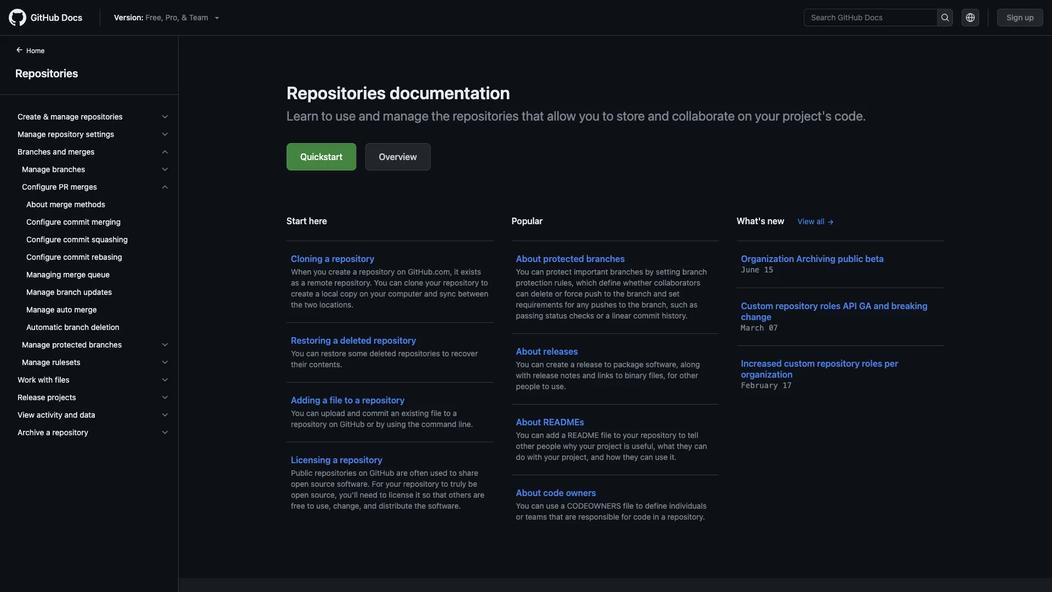 Task type: vqa. For each thing, say whether or not it's contained in the screenshot.
the rightmost "as"
yes



Task type: locate. For each thing, give the bounding box(es) containing it.
commit up configure commit rebasing
[[63, 235, 90, 244]]

add
[[546, 431, 560, 440]]

view inside dropdown button
[[18, 410, 35, 420]]

repository inside about readmes you can add a readme file to your repository to tell other people why your project is useful, what they can do with your project, and how they can use it.
[[641, 431, 677, 440]]

your left project's
[[755, 108, 780, 123]]

manage branches
[[22, 165, 85, 174]]

merge down configure pr merges
[[50, 200, 72, 209]]

recover
[[452, 349, 478, 358]]

and left links at the right bottom of the page
[[583, 371, 596, 380]]

0 horizontal spatial define
[[599, 278, 621, 287]]

manage up work with files
[[22, 358, 50, 367]]

links
[[598, 371, 614, 380]]

an
[[391, 409, 400, 418]]

sc 9kayk9 0 image inside archive a repository 'dropdown button'
[[161, 428, 169, 437]]

archive a repository
[[18, 428, 88, 437]]

on inside repositories documentation learn to use and manage the repositories that allow you to store and collaborate on your project's code.
[[738, 108, 753, 123]]

0 vertical spatial &
[[182, 13, 187, 22]]

repository.
[[335, 278, 372, 287], [668, 512, 706, 522]]

1 vertical spatial roles
[[863, 358, 883, 369]]

0 vertical spatial repository.
[[335, 278, 372, 287]]

1 horizontal spatial create
[[329, 267, 351, 276]]

2 horizontal spatial are
[[566, 512, 577, 522]]

repositories up learn on the top of the page
[[287, 82, 386, 103]]

2 sc 9kayk9 0 image from the top
[[161, 148, 169, 156]]

up
[[1026, 13, 1035, 22]]

and
[[359, 108, 380, 123], [648, 108, 670, 123], [53, 147, 66, 156], [425, 289, 438, 298], [654, 289, 667, 298], [874, 301, 890, 311], [583, 371, 596, 380], [347, 409, 361, 418], [64, 410, 78, 420], [591, 453, 605, 462], [364, 501, 377, 511]]

can inside adding a file to a repository you can upload and commit an existing file to a repository on github or by using the command line.
[[306, 409, 319, 418]]

your down the github.com,
[[426, 278, 441, 287]]

0 vertical spatial repositories
[[15, 66, 78, 79]]

their
[[291, 360, 307, 369]]

what's
[[737, 216, 766, 226]]

merge for about
[[50, 200, 72, 209]]

2 horizontal spatial that
[[549, 512, 563, 522]]

0 horizontal spatial other
[[516, 442, 535, 451]]

people
[[516, 382, 541, 391], [537, 442, 561, 451]]

0 vertical spatial by
[[646, 267, 654, 276]]

and up "overview" link
[[359, 108, 380, 123]]

view inside 'link'
[[798, 217, 815, 226]]

2 horizontal spatial create
[[546, 360, 569, 369]]

quickstart link
[[287, 143, 357, 171]]

about inside about merge methods link
[[26, 200, 48, 209]]

can down releases
[[532, 360, 544, 369]]

queue
[[88, 270, 110, 279]]

0 horizontal spatial for
[[565, 300, 575, 309]]

sc 9kayk9 0 image inside manage branches dropdown button
[[161, 165, 169, 174]]

0 horizontal spatial as
[[291, 278, 299, 287]]

code.
[[835, 108, 867, 123]]

branch inside "manage branch updates" link
[[57, 288, 81, 297]]

file up the upload
[[330, 395, 343, 406]]

teams
[[526, 512, 547, 522]]

to up linear
[[619, 300, 626, 309]]

on right copy
[[360, 289, 369, 298]]

that inside repositories documentation learn to use and manage the repositories that allow you to store and collaborate on your project's code.
[[522, 108, 544, 123]]

software. down "others"
[[428, 501, 461, 511]]

code left owners
[[544, 488, 564, 498]]

create up remote
[[329, 267, 351, 276]]

commit for rebasing
[[63, 253, 90, 262]]

repositories inside licensing a repository public repositories on github are often used to share open source software. for your repository to truly be open source, you'll need to license it so that others are free to use, change, and distribute the software.
[[315, 469, 357, 478]]

api
[[844, 301, 858, 311]]

repository inside increased custom repository roles per organization february 17
[[818, 358, 860, 369]]

0 vertical spatial create
[[329, 267, 351, 276]]

0 vertical spatial as
[[291, 278, 299, 287]]

2 branches and merges element from the top
[[9, 161, 178, 371]]

to up the upload
[[345, 395, 353, 406]]

that inside "about code owners you can use a codeowners file to define individuals or teams that are responsible for code in a repository."
[[549, 512, 563, 522]]

define up push
[[599, 278, 621, 287]]

manage repository settings button
[[13, 126, 174, 143]]

branch,
[[642, 300, 669, 309]]

view for view activity and data
[[18, 410, 35, 420]]

2 vertical spatial use
[[546, 501, 559, 511]]

to down for on the left bottom
[[380, 491, 387, 500]]

about merge methods link
[[13, 196, 174, 213]]

configure commit squashing link
[[13, 231, 174, 248]]

it.
[[670, 453, 677, 462]]

2 open from the top
[[291, 491, 309, 500]]

here
[[309, 216, 327, 226]]

a inside licensing a repository public repositories on github are often used to share open source software. for your repository to truly be open source, you'll need to license it so that others are free to use, change, and distribute the software.
[[333, 455, 338, 465]]

to inside "about code owners you can use a codeowners file to define individuals or teams that are responsible for code in a repository."
[[636, 501, 643, 511]]

about up teams
[[516, 488, 542, 498]]

file inside about readmes you can add a readme file to your repository to tell other people why your project is useful, what they can do with your project, and how they can use it.
[[601, 431, 612, 440]]

allow
[[547, 108, 577, 123]]

1 horizontal spatial roles
[[863, 358, 883, 369]]

0 horizontal spatial are
[[397, 469, 408, 478]]

1 vertical spatial as
[[690, 300, 698, 309]]

june
[[742, 265, 760, 274]]

team
[[189, 13, 208, 22]]

file up project
[[601, 431, 612, 440]]

about inside "about code owners you can use a codeowners file to define individuals or teams that are responsible for code in a repository."
[[516, 488, 542, 498]]

6 sc 9kayk9 0 image from the top
[[161, 428, 169, 437]]

sc 9kayk9 0 image inside create & manage repositories dropdown button
[[161, 112, 169, 121]]

0 horizontal spatial repository.
[[335, 278, 372, 287]]

people inside about releases you can create a release to package software, along with release notes and links to binary files, for other people to use.
[[516, 382, 541, 391]]

overview link
[[365, 143, 431, 171]]

sc 9kayk9 0 image inside configure pr merges dropdown button
[[161, 183, 169, 191]]

branches up important
[[587, 254, 625, 264]]

set
[[669, 289, 680, 298]]

1 horizontal spatial by
[[646, 267, 654, 276]]

pro,
[[166, 13, 180, 22]]

sc 9kayk9 0 image inside "manage protected branches" dropdown button
[[161, 341, 169, 349]]

2 configure pr merges element from the top
[[9, 196, 178, 336]]

by inside adding a file to a repository you can upload and commit an existing file to a repository on github or by using the command line.
[[376, 420, 385, 429]]

on
[[738, 108, 753, 123], [397, 267, 406, 276], [360, 289, 369, 298], [329, 420, 338, 429], [359, 469, 368, 478]]

0 vertical spatial release
[[577, 360, 603, 369]]

0 vertical spatial define
[[599, 278, 621, 287]]

0 vertical spatial protected
[[544, 254, 584, 264]]

0 vertical spatial software.
[[337, 480, 370, 489]]

0 horizontal spatial &
[[43, 112, 49, 121]]

sc 9kayk9 0 image for repository
[[161, 428, 169, 437]]

configure for configure commit squashing
[[26, 235, 61, 244]]

1 horizontal spatial manage
[[383, 108, 429, 123]]

about down configure pr merges
[[26, 200, 48, 209]]

merges for configure pr merges
[[71, 182, 97, 191]]

1 horizontal spatial repositories
[[287, 82, 386, 103]]

1 vertical spatial open
[[291, 491, 309, 500]]

manage branch updates
[[26, 288, 112, 297]]

3 sc 9kayk9 0 image from the top
[[161, 358, 169, 367]]

merges inside branches and merges 'dropdown button'
[[68, 147, 95, 156]]

github down the upload
[[340, 420, 365, 429]]

manage inside repositories documentation learn to use and manage the repositories that allow you to store and collaborate on your project's code.
[[383, 108, 429, 123]]

1 sc 9kayk9 0 image from the top
[[161, 130, 169, 139]]

on down the upload
[[329, 420, 338, 429]]

0 horizontal spatial manage
[[51, 112, 79, 121]]

1 horizontal spatial protected
[[544, 254, 584, 264]]

methods
[[74, 200, 105, 209]]

1 horizontal spatial for
[[622, 512, 632, 522]]

a right archive
[[46, 428, 50, 437]]

repository down the computer
[[374, 335, 417, 346]]

0 horizontal spatial github
[[31, 12, 59, 23]]

merges down manage repository settings dropdown button
[[68, 147, 95, 156]]

1 vertical spatial merges
[[71, 182, 97, 191]]

3 sc 9kayk9 0 image from the top
[[161, 165, 169, 174]]

2 horizontal spatial github
[[370, 469, 395, 478]]

sc 9kayk9 0 image
[[161, 130, 169, 139], [161, 148, 169, 156], [161, 165, 169, 174], [161, 183, 169, 191], [161, 376, 169, 384]]

1 vertical spatial repository.
[[668, 512, 706, 522]]

4 sc 9kayk9 0 image from the top
[[161, 393, 169, 402]]

2 horizontal spatial for
[[668, 371, 678, 380]]

and up the branch,
[[654, 289, 667, 298]]

copy
[[340, 289, 358, 298]]

as down when at top
[[291, 278, 299, 287]]

docs
[[62, 12, 82, 23]]

configure pr merges element
[[9, 178, 178, 336], [9, 196, 178, 336]]

1 horizontal spatial view
[[798, 217, 815, 226]]

protected up rulesets
[[52, 340, 87, 349]]

for down software,
[[668, 371, 678, 380]]

use right learn on the top of the page
[[336, 108, 356, 123]]

repository right custom
[[818, 358, 860, 369]]

that left allow
[[522, 108, 544, 123]]

sc 9kayk9 0 image for and
[[161, 411, 169, 420]]

can down restoring
[[306, 349, 319, 358]]

and inside about readmes you can add a readme file to your repository to tell other people why your project is useful, what they can do with your project, and how they can use it.
[[591, 453, 605, 462]]

0 vertical spatial view
[[798, 217, 815, 226]]

2 vertical spatial create
[[546, 360, 569, 369]]

use inside repositories documentation learn to use and manage the repositories that allow you to store and collaborate on your project's code.
[[336, 108, 356, 123]]

to inside restoring a deleted repository you can restore some deleted repositories to recover their contents.
[[442, 349, 450, 358]]

2 vertical spatial are
[[566, 512, 577, 522]]

as
[[291, 278, 299, 287], [690, 300, 698, 309]]

sc 9kayk9 0 image inside manage repository settings dropdown button
[[161, 130, 169, 139]]

2 sc 9kayk9 0 image from the top
[[161, 341, 169, 349]]

repository inside restoring a deleted repository you can restore some deleted repositories to recover their contents.
[[374, 335, 417, 346]]

view all link
[[798, 216, 835, 227]]

owners
[[566, 488, 597, 498]]

0 horizontal spatial protected
[[52, 340, 87, 349]]

they down tell
[[677, 442, 693, 451]]

march
[[742, 323, 765, 332]]

a
[[325, 254, 330, 264], [353, 267, 357, 276], [301, 278, 306, 287], [316, 289, 320, 298], [606, 311, 610, 320], [333, 335, 338, 346], [571, 360, 575, 369], [323, 395, 328, 406], [355, 395, 360, 406], [453, 409, 457, 418], [46, 428, 50, 437], [562, 431, 566, 440], [333, 455, 338, 465], [561, 501, 565, 511], [662, 512, 666, 522]]

merges inside configure pr merges dropdown button
[[71, 182, 97, 191]]

what's new
[[737, 216, 785, 226]]

roles inside custom repository roles api ga and breaking change march 07
[[821, 301, 841, 311]]

5 sc 9kayk9 0 image from the top
[[161, 411, 169, 420]]

repository down create & manage repositories
[[48, 130, 84, 139]]

about for merge
[[26, 200, 48, 209]]

the down existing
[[408, 420, 420, 429]]

protected inside dropdown button
[[52, 340, 87, 349]]

branches
[[52, 165, 85, 174], [587, 254, 625, 264], [611, 267, 644, 276], [89, 340, 122, 349]]

protected inside about protected branches you can protect important branches by setting branch protection rules, which define whether collaborators can delete or force push to the branch and set requirements for any pushes to the branch, such as passing status checks or a linear commit history.
[[544, 254, 584, 264]]

github up for on the left bottom
[[370, 469, 395, 478]]

1 horizontal spatial &
[[182, 13, 187, 22]]

sc 9kayk9 0 image for configure pr merges
[[161, 183, 169, 191]]

repositories for repositories documentation learn to use and manage the repositories that allow you to store and collaborate on your project's code.
[[287, 82, 386, 103]]

1 sc 9kayk9 0 image from the top
[[161, 112, 169, 121]]

0 vertical spatial people
[[516, 382, 541, 391]]

1 horizontal spatial use
[[546, 501, 559, 511]]

and left data
[[64, 410, 78, 420]]

1 vertical spatial use
[[656, 453, 668, 462]]

1 vertical spatial repositories
[[287, 82, 386, 103]]

commit up configure commit squashing
[[63, 217, 90, 226]]

branches and merges
[[18, 147, 95, 156]]

manage up automatic at the bottom
[[26, 305, 55, 314]]

on right collaborate
[[738, 108, 753, 123]]

repository. down individuals at the bottom of page
[[668, 512, 706, 522]]

often
[[410, 469, 428, 478]]

commit for merging
[[63, 217, 90, 226]]

deleted
[[340, 335, 372, 346], [370, 349, 396, 358]]

for
[[565, 300, 575, 309], [668, 371, 678, 380], [622, 512, 632, 522]]

remote
[[308, 278, 333, 287]]

merge
[[50, 200, 72, 209], [63, 270, 86, 279], [74, 305, 97, 314]]

deleted up "some"
[[340, 335, 372, 346]]

about inside about releases you can create a release to package software, along with release notes and links to binary files, for other people to use.
[[516, 346, 542, 357]]

protect
[[546, 267, 572, 276]]

0 vertical spatial roles
[[821, 301, 841, 311]]

the
[[432, 108, 450, 123], [614, 289, 625, 298], [291, 300, 303, 309], [629, 300, 640, 309], [408, 420, 420, 429], [415, 501, 426, 511]]

are down codeowners
[[566, 512, 577, 522]]

2 vertical spatial merge
[[74, 305, 97, 314]]

manage inside 'dropdown button'
[[22, 358, 50, 367]]

github docs link
[[9, 9, 91, 26]]

use up teams
[[546, 501, 559, 511]]

can up the computer
[[390, 278, 402, 287]]

configure pr merges element containing about merge methods
[[9, 196, 178, 336]]

and inside custom repository roles api ga and breaking change march 07
[[874, 301, 890, 311]]

as right such
[[690, 300, 698, 309]]

can up teams
[[532, 501, 544, 511]]

view activity and data button
[[13, 406, 174, 424]]

change,
[[333, 501, 362, 511]]

manage branch updates link
[[13, 284, 174, 301]]

1 vertical spatial they
[[623, 453, 639, 462]]

0 vertical spatial merge
[[50, 200, 72, 209]]

2 vertical spatial that
[[549, 512, 563, 522]]

configure for configure commit rebasing
[[26, 253, 61, 262]]

your inside repositories documentation learn to use and manage the repositories that allow you to store and collaborate on your project's code.
[[755, 108, 780, 123]]

2 horizontal spatial use
[[656, 453, 668, 462]]

0 horizontal spatial by
[[376, 420, 385, 429]]

0 vertical spatial it
[[455, 267, 459, 276]]

managing
[[26, 270, 61, 279]]

use.
[[552, 382, 567, 391]]

share
[[459, 469, 479, 478]]

release up use.
[[533, 371, 559, 380]]

readmes
[[544, 417, 585, 427]]

as inside "cloning a repository when you create a repository on github.com, it exists as a remote repository. you can clone your repository to create a local copy on your computer and sync between the two locations."
[[291, 278, 299, 287]]

it left 'exists'
[[455, 267, 459, 276]]

sc 9kayk9 0 image for manage branches
[[161, 165, 169, 174]]

branch up 'manage protected branches'
[[64, 323, 89, 332]]

1 horizontal spatial it
[[455, 267, 459, 276]]

the inside "cloning a repository when you create a repository on github.com, it exists as a remote repository. you can clone your repository to create a local copy on your computer and sync between the two locations."
[[291, 300, 303, 309]]

your
[[755, 108, 780, 123], [426, 278, 441, 287], [371, 289, 386, 298], [623, 431, 639, 440], [580, 442, 595, 451], [544, 453, 560, 462], [386, 480, 401, 489]]

notes
[[561, 371, 581, 380]]

it inside licensing a repository public repositories on github are often used to share open source software. for your repository to truly be open source, you'll need to license it so that others are free to use, change, and distribute the software.
[[416, 491, 420, 500]]

branches and merges element
[[9, 143, 178, 371], [9, 161, 178, 371]]

with left 'notes'
[[516, 371, 531, 380]]

increased
[[742, 358, 782, 369]]

1 horizontal spatial you
[[579, 108, 600, 123]]

protected up protect
[[544, 254, 584, 264]]

free
[[291, 501, 305, 511]]

repository inside custom repository roles api ga and breaking change march 07
[[776, 301, 819, 311]]

1 vertical spatial view
[[18, 410, 35, 420]]

1 vertical spatial that
[[433, 491, 447, 500]]

and up manage branches at the top left
[[53, 147, 66, 156]]

sc 9kayk9 0 image for branches
[[161, 341, 169, 349]]

readme
[[568, 431, 599, 440]]

None search field
[[805, 9, 954, 26]]

you up the do
[[516, 431, 530, 440]]

configure pr merges element for configure pr merges
[[9, 196, 178, 336]]

0 vertical spatial for
[[565, 300, 575, 309]]

1 vertical spatial merge
[[63, 270, 86, 279]]

sc 9kayk9 0 image for branches and merges
[[161, 148, 169, 156]]

and inside licensing a repository public repositories on github are often used to share open source software. for your repository to truly be open source, you'll need to license it so that others are free to use, change, and distribute the software.
[[364, 501, 377, 511]]

repositories inside restoring a deleted repository you can restore some deleted repositories to recover their contents.
[[399, 349, 440, 358]]

release projects button
[[13, 389, 174, 406]]

1 vertical spatial people
[[537, 442, 561, 451]]

0 vertical spatial open
[[291, 480, 309, 489]]

1 vertical spatial deleted
[[370, 349, 396, 358]]

all
[[817, 217, 825, 226]]

tooltip
[[1018, 557, 1040, 579]]

roles left per
[[863, 358, 883, 369]]

1 vertical spatial &
[[43, 112, 49, 121]]

1 horizontal spatial as
[[690, 300, 698, 309]]

can inside "cloning a repository when you create a repository on github.com, it exists as a remote repository. you can clone your repository to create a local copy on your computer and sync between the two locations."
[[390, 278, 402, 287]]

1 horizontal spatial that
[[522, 108, 544, 123]]

2 vertical spatial github
[[370, 469, 395, 478]]

0 horizontal spatial that
[[433, 491, 447, 500]]

are down be
[[474, 491, 485, 500]]

1 horizontal spatial repository.
[[668, 512, 706, 522]]

sc 9kayk9 0 image inside 'manage rulesets' 'dropdown button'
[[161, 358, 169, 367]]

and inside about releases you can create a release to package software, along with release notes and links to binary files, for other people to use.
[[583, 371, 596, 380]]

1 configure pr merges element from the top
[[9, 178, 178, 336]]

a right "add"
[[562, 431, 566, 440]]

Search GitHub Docs search field
[[805, 9, 938, 26]]

auto
[[57, 305, 72, 314]]

merges up methods
[[71, 182, 97, 191]]

1 vertical spatial other
[[516, 442, 535, 451]]

sc 9kayk9 0 image for manage repository settings
[[161, 130, 169, 139]]

0 vertical spatial you
[[579, 108, 600, 123]]

about releases you can create a release to package software, along with release notes and links to binary files, for other people to use.
[[516, 346, 701, 391]]

0 horizontal spatial view
[[18, 410, 35, 420]]

0 horizontal spatial create
[[291, 289, 314, 298]]

by left the using
[[376, 420, 385, 429]]

1 branches and merges element from the top
[[9, 143, 178, 371]]

1 vertical spatial software.
[[428, 501, 461, 511]]

2 vertical spatial for
[[622, 512, 632, 522]]

they down 'is'
[[623, 453, 639, 462]]

to right codeowners
[[636, 501, 643, 511]]

configure pr merges element containing configure pr merges
[[9, 178, 178, 336]]

sc 9kayk9 0 image inside the work with files dropdown button
[[161, 376, 169, 384]]

&
[[182, 13, 187, 22], [43, 112, 49, 121]]

to up between
[[481, 278, 488, 287]]

5 sc 9kayk9 0 image from the top
[[161, 376, 169, 384]]

sc 9kayk9 0 image inside view activity and data dropdown button
[[161, 411, 169, 420]]

1 horizontal spatial other
[[680, 371, 699, 380]]

existing
[[402, 409, 429, 418]]

0 horizontal spatial you
[[314, 267, 327, 276]]

07
[[769, 323, 779, 332]]

commit left an
[[363, 409, 389, 418]]

manage rulesets button
[[13, 354, 174, 371]]

define up in
[[645, 501, 668, 511]]

software. up you'll
[[337, 480, 370, 489]]

configure inside dropdown button
[[22, 182, 57, 191]]

repository up for on the left bottom
[[340, 455, 383, 465]]

4 sc 9kayk9 0 image from the top
[[161, 183, 169, 191]]

1 open from the top
[[291, 480, 309, 489]]

merging
[[92, 217, 121, 226]]

0 horizontal spatial software.
[[337, 480, 370, 489]]

you inside restoring a deleted repository you can restore some deleted repositories to recover their contents.
[[291, 349, 304, 358]]

repository down adding at bottom
[[291, 420, 327, 429]]

repositories inside repositories documentation learn to use and manage the repositories that allow you to store and collaborate on your project's code.
[[287, 82, 386, 103]]

you left clone at the top left of page
[[374, 278, 387, 287]]

and down need
[[364, 501, 377, 511]]

about inside about protected branches you can protect important branches by setting branch protection rules, which define whether collaborators can delete or force push to the branch and set requirements for any pushes to the branch, such as passing status checks or a linear commit history.
[[516, 254, 542, 264]]

& inside dropdown button
[[43, 112, 49, 121]]

0 horizontal spatial code
[[544, 488, 564, 498]]

0 vertical spatial merges
[[68, 147, 95, 156]]

other down along
[[680, 371, 699, 380]]

about for readmes
[[516, 417, 542, 427]]

1 horizontal spatial are
[[474, 491, 485, 500]]

branches and merges element containing manage branches
[[9, 161, 178, 371]]

that right so
[[433, 491, 447, 500]]

custom repository roles api ga and breaking change march 07
[[742, 301, 928, 332]]

1 vertical spatial code
[[634, 512, 651, 522]]

they
[[677, 442, 693, 451], [623, 453, 639, 462]]

sign
[[1007, 13, 1024, 22]]

1 vertical spatial github
[[340, 420, 365, 429]]

& right pro,
[[182, 13, 187, 22]]

0 horizontal spatial repositories
[[15, 66, 78, 79]]

1 vertical spatial protected
[[52, 340, 87, 349]]

0 vertical spatial they
[[677, 442, 693, 451]]

requirements
[[516, 300, 563, 309]]

the inside licensing a repository public repositories on github are often used to share open source software. for your repository to truly be open source, you'll need to license it so that others are free to use, change, and distribute the software.
[[415, 501, 426, 511]]

create up 'two'
[[291, 289, 314, 298]]

1 horizontal spatial define
[[645, 501, 668, 511]]

deleted right "some"
[[370, 349, 396, 358]]

1 vertical spatial it
[[416, 491, 420, 500]]

manage down create
[[18, 130, 46, 139]]

0 vertical spatial that
[[522, 108, 544, 123]]

to left the recover
[[442, 349, 450, 358]]

view left all
[[798, 217, 815, 226]]

a up copy
[[353, 267, 357, 276]]

people down "add"
[[537, 442, 561, 451]]

codeowners
[[567, 501, 621, 511]]

open up free
[[291, 491, 309, 500]]

1 vertical spatial are
[[474, 491, 485, 500]]

1 vertical spatial by
[[376, 420, 385, 429]]

distribute
[[379, 501, 413, 511]]

sc 9kayk9 0 image
[[161, 112, 169, 121], [161, 341, 169, 349], [161, 358, 169, 367], [161, 393, 169, 402], [161, 411, 169, 420], [161, 428, 169, 437]]

code left in
[[634, 512, 651, 522]]

a inside archive a repository 'dropdown button'
[[46, 428, 50, 437]]

configure commit rebasing
[[26, 253, 122, 262]]

1 vertical spatial define
[[645, 501, 668, 511]]



Task type: describe. For each thing, give the bounding box(es) containing it.
march 07 element
[[742, 323, 779, 332]]

your down readme
[[580, 442, 595, 451]]

repository up copy
[[332, 254, 375, 264]]

february
[[742, 381, 779, 390]]

documentation
[[390, 82, 510, 103]]

branches
[[18, 147, 51, 156]]

17
[[783, 381, 792, 390]]

file inside "about code owners you can use a codeowners file to define individuals or teams that are responsible for code in a repository."
[[624, 501, 634, 511]]

branches and merges button
[[13, 143, 174, 161]]

commit for squashing
[[63, 235, 90, 244]]

and inside 'dropdown button'
[[53, 147, 66, 156]]

repositories documentation learn to use and manage the repositories that allow you to store and collaborate on your project's code.
[[287, 82, 867, 123]]

archiving
[[797, 254, 836, 264]]

need
[[360, 491, 378, 500]]

to left tell
[[679, 431, 686, 440]]

pushes
[[592, 300, 617, 309]]

to up pushes
[[604, 289, 612, 298]]

organization archiving public beta june 15
[[742, 254, 885, 274]]

setting
[[656, 267, 681, 276]]

local
[[322, 289, 338, 298]]

so
[[423, 491, 431, 500]]

branches down deletion
[[89, 340, 122, 349]]

you inside about readmes you can add a readme file to your repository to tell other people why your project is useful, what they can do with your project, and how they can use it.
[[516, 431, 530, 440]]

manage for manage repository settings
[[18, 130, 46, 139]]

protected for about
[[544, 254, 584, 264]]

the inside repositories documentation learn to use and manage the repositories that allow you to store and collaborate on your project's code.
[[432, 108, 450, 123]]

february 17 element
[[742, 381, 792, 390]]

source
[[311, 480, 335, 489]]

collaborate
[[673, 108, 735, 123]]

define inside "about code owners you can use a codeowners file to define individuals or teams that are responsible for code in a repository."
[[645, 501, 668, 511]]

a down "some"
[[355, 395, 360, 406]]

define inside about protected branches you can protect important branches by setting branch protection rules, which define whether collaborators can delete or force push to the branch and set requirements for any pushes to the branch, such as passing status checks or a linear commit history.
[[599, 278, 621, 287]]

release projects
[[18, 393, 76, 402]]

home link
[[11, 46, 62, 56]]

view for view all
[[798, 217, 815, 226]]

you'll
[[339, 491, 358, 500]]

for inside "about code owners you can use a codeowners file to define individuals or teams that are responsible for code in a repository."
[[622, 512, 632, 522]]

use inside about readmes you can add a readme file to your repository to tell other people why your project is useful, what they can do with your project, and how they can use it.
[[656, 453, 668, 462]]

useful,
[[632, 442, 656, 451]]

rulesets
[[52, 358, 80, 367]]

you inside "cloning a repository when you create a repository on github.com, it exists as a remote repository. you can clone your repository to create a local copy on your computer and sync between the two locations."
[[314, 267, 327, 276]]

exists
[[461, 267, 481, 276]]

organization
[[742, 254, 795, 264]]

commit inside adding a file to a repository you can upload and commit an existing file to a repository on github or by using the command line.
[[363, 409, 389, 418]]

collaborators
[[654, 278, 701, 287]]

about merge methods
[[26, 200, 105, 209]]

settings
[[86, 130, 114, 139]]

a inside about protected branches you can protect important branches by setting branch protection rules, which define whether collaborators can delete or force push to the branch and set requirements for any pushes to the branch, such as passing status checks or a linear commit history.
[[606, 311, 610, 320]]

it inside "cloning a repository when you create a repository on github.com, it exists as a remote repository. you can clone your repository to create a local copy on your computer and sync between the two locations."
[[455, 267, 459, 276]]

you inside adding a file to a repository you can upload and commit an existing file to a repository on github or by using the command line.
[[291, 409, 304, 418]]

licensing
[[291, 455, 331, 465]]

to left use.
[[543, 382, 550, 391]]

for inside about protected branches you can protect important branches by setting branch protection rules, which define whether collaborators can delete or force push to the branch and set requirements for any pushes to the branch, such as passing status checks or a linear commit history.
[[565, 300, 575, 309]]

you inside about releases you can create a release to package software, along with release notes and links to binary files, for other people to use.
[[516, 360, 530, 369]]

and inside dropdown button
[[64, 410, 78, 420]]

select language: current language is english image
[[967, 13, 976, 22]]

automatic
[[26, 323, 62, 332]]

repositories inside repositories documentation learn to use and manage the repositories that allow you to store and collaborate on your project's code.
[[453, 108, 519, 123]]

can down protection
[[516, 289, 529, 298]]

repository down often on the left
[[404, 480, 439, 489]]

commit inside about protected branches you can protect important branches by setting branch protection rules, which define whether collaborators can delete or force push to the branch and set requirements for any pushes to the branch, such as passing status checks or a linear commit history.
[[634, 311, 660, 320]]

linear
[[612, 311, 632, 320]]

files,
[[649, 371, 666, 380]]

a right cloning
[[325, 254, 330, 264]]

other inside about readmes you can add a readme file to your repository to tell other people why your project is useful, what they can do with your project, and how they can use it.
[[516, 442, 535, 451]]

project,
[[562, 453, 589, 462]]

manage for manage branches
[[22, 165, 50, 174]]

project
[[597, 442, 622, 451]]

repository up the computer
[[359, 267, 395, 276]]

create inside about releases you can create a release to package software, along with release notes and links to binary files, for other people to use.
[[546, 360, 569, 369]]

configure for configure commit merging
[[26, 217, 61, 226]]

a up the upload
[[323, 395, 328, 406]]

start here
[[287, 216, 327, 226]]

how
[[607, 453, 621, 462]]

to inside "cloning a repository when you create a repository on github.com, it exists as a remote repository. you can clone your repository to create a local copy on your computer and sync between the two locations."
[[481, 278, 488, 287]]

0 vertical spatial deleted
[[340, 335, 372, 346]]

repository inside 'dropdown button'
[[52, 428, 88, 437]]

custom
[[785, 358, 816, 369]]

about readmes you can add a readme file to your repository to tell other people why your project is useful, what they can do with your project, and how they can use it.
[[516, 417, 708, 462]]

triangle down image
[[213, 13, 221, 22]]

and inside "cloning a repository when you create a repository on github.com, it exists as a remote repository. you can clone your repository to create a local copy on your computer and sync between the two locations."
[[425, 289, 438, 298]]

branch up collaborators
[[683, 267, 708, 276]]

your left the computer
[[371, 289, 386, 298]]

archive
[[18, 428, 44, 437]]

manage for manage rulesets
[[22, 358, 50, 367]]

organization
[[742, 369, 793, 380]]

and inside adding a file to a repository you can upload and commit an existing file to a repository on github or by using the command line.
[[347, 409, 361, 418]]

or inside adding a file to a repository you can upload and commit an existing file to a repository on github or by using the command line.
[[367, 420, 374, 429]]

you inside about protected branches you can protect important branches by setting branch protection rules, which define whether collaborators can delete or force push to the branch and set requirements for any pushes to the branch, such as passing status checks or a linear commit history.
[[516, 267, 530, 276]]

that inside licensing a repository public repositories on github are often used to share open source software. for your repository to truly be open source, you'll need to license it so that others are free to use, change, and distribute the software.
[[433, 491, 447, 500]]

branches up the whether
[[611, 267, 644, 276]]

your down "add"
[[544, 453, 560, 462]]

upload
[[321, 409, 345, 418]]

to up truly at left bottom
[[450, 469, 457, 478]]

configure pr merges element for manage branches
[[9, 178, 178, 336]]

other inside about releases you can create a release to package software, along with release notes and links to binary files, for other people to use.
[[680, 371, 699, 380]]

adding
[[291, 395, 321, 406]]

to right links at the right bottom of the page
[[616, 371, 623, 380]]

manage for manage protected branches
[[22, 340, 50, 349]]

about for releases
[[516, 346, 542, 357]]

a inside about readmes you can add a readme file to your repository to tell other people why your project is useful, what they can do with your project, and how they can use it.
[[562, 431, 566, 440]]

to down used
[[442, 480, 449, 489]]

branches up pr
[[52, 165, 85, 174]]

to up project
[[614, 431, 621, 440]]

others
[[449, 491, 472, 500]]

or down rules, on the right of page
[[555, 289, 563, 298]]

your up 'is'
[[623, 431, 639, 440]]

project's
[[783, 108, 832, 123]]

for inside about releases you can create a release to package software, along with release notes and links to binary files, for other people to use.
[[668, 371, 678, 380]]

or inside "about code owners you can use a codeowners file to define individuals or teams that are responsible for code in a repository."
[[516, 512, 524, 522]]

can down tell
[[695, 442, 708, 451]]

repository down 'exists'
[[443, 278, 479, 287]]

managing merge queue
[[26, 270, 110, 279]]

to left store
[[603, 108, 614, 123]]

repositories element
[[0, 44, 179, 591]]

important
[[574, 267, 609, 276]]

checks
[[570, 311, 595, 320]]

delete
[[531, 289, 553, 298]]

which
[[576, 278, 597, 287]]

people inside about readmes you can add a readme file to your repository to tell other people why your project is useful, what they can do with your project, and how they can use it.
[[537, 442, 561, 451]]

0 horizontal spatial they
[[623, 453, 639, 462]]

why
[[563, 442, 578, 451]]

file up command
[[431, 409, 442, 418]]

with inside about releases you can create a release to package software, along with release notes and links to binary files, for other people to use.
[[516, 371, 531, 380]]

files
[[55, 375, 69, 384]]

with inside dropdown button
[[38, 375, 53, 384]]

to up links at the right bottom of the page
[[605, 360, 612, 369]]

sc 9kayk9 0 image inside release projects dropdown button
[[161, 393, 169, 402]]

a up command
[[453, 409, 457, 418]]

sc 9kayk9 0 image for work with files
[[161, 376, 169, 384]]

on up clone at the top left of page
[[397, 267, 406, 276]]

rebasing
[[92, 253, 122, 262]]

june 15 element
[[742, 265, 774, 274]]

1 horizontal spatial release
[[577, 360, 603, 369]]

can left "add"
[[532, 431, 544, 440]]

the up pushes
[[614, 289, 625, 298]]

0 horizontal spatial release
[[533, 371, 559, 380]]

you inside "cloning a repository when you create a repository on github.com, it exists as a remote repository. you can clone your repository to create a local copy on your computer and sync between the two locations."
[[374, 278, 387, 287]]

the inside adding a file to a repository you can upload and commit an existing file to a repository on github or by using the command line.
[[408, 420, 420, 429]]

about for protected
[[516, 254, 542, 264]]

manage inside create & manage repositories dropdown button
[[51, 112, 79, 121]]

manage for manage auto merge
[[26, 305, 55, 314]]

activity
[[37, 410, 62, 420]]

responsible
[[579, 512, 620, 522]]

manage for manage branch updates
[[26, 288, 55, 297]]

quickstart
[[301, 152, 343, 162]]

to right free
[[307, 501, 314, 511]]

use inside "about code owners you can use a codeowners file to define individuals or teams that are responsible for code in a repository."
[[546, 501, 559, 511]]

1 vertical spatial create
[[291, 289, 314, 298]]

to up command
[[444, 409, 451, 418]]

restore
[[321, 349, 346, 358]]

repository up an
[[362, 395, 405, 406]]

by inside about protected branches you can protect important branches by setting branch protection rules, which define whether collaborators can delete or force push to the branch and set requirements for any pushes to the branch, such as passing status checks or a linear commit history.
[[646, 267, 654, 276]]

and inside about protected branches you can protect important branches by setting branch protection rules, which define whether collaborators can delete or force push to the branch and set requirements for any pushes to the branch, such as passing status checks or a linear commit history.
[[654, 289, 667, 298]]

can inside about releases you can create a release to package software, along with release notes and links to binary files, for other people to use.
[[532, 360, 544, 369]]

software,
[[646, 360, 679, 369]]

can down useful, at right
[[641, 453, 654, 462]]

can inside restoring a deleted repository you can restore some deleted repositories to recover their contents.
[[306, 349, 319, 358]]

protected for manage
[[52, 340, 87, 349]]

search image
[[941, 13, 950, 22]]

manage repository settings
[[18, 130, 114, 139]]

managing merge queue link
[[13, 266, 174, 284]]

cloning
[[291, 254, 323, 264]]

start
[[287, 216, 307, 226]]

on inside licensing a repository public repositories on github are often used to share open source software. for your repository to truly be open source, you'll need to license it so that others are free to use, change, and distribute the software.
[[359, 469, 368, 478]]

0 vertical spatial are
[[397, 469, 408, 478]]

on inside adding a file to a repository you can upload and commit an existing file to a repository on github or by using the command line.
[[329, 420, 338, 429]]

branch down the whether
[[627, 289, 652, 298]]

repositories for repositories
[[15, 66, 78, 79]]

manage rulesets
[[22, 358, 80, 367]]

manage auto merge link
[[13, 301, 174, 319]]

change
[[742, 311, 772, 322]]

tell
[[688, 431, 699, 440]]

overview
[[379, 152, 417, 162]]

new
[[768, 216, 785, 226]]

as inside about protected branches you can protect important branches by setting branch protection rules, which define whether collaborators can delete or force push to the branch and set requirements for any pushes to the branch, such as passing status checks or a linear commit history.
[[690, 300, 698, 309]]

repository. inside "cloning a repository when you create a repository on github.com, it exists as a remote repository. you can clone your repository to create a local copy on your computer and sync between the two locations."
[[335, 278, 372, 287]]

a down remote
[[316, 289, 320, 298]]

github inside licensing a repository public repositories on github are often used to share open source software. for your repository to truly be open source, you'll need to license it so that others are free to use, change, and distribute the software.
[[370, 469, 395, 478]]

package
[[614, 360, 644, 369]]

you inside repositories documentation learn to use and manage the repositories that allow you to store and collaborate on your project's code.
[[579, 108, 600, 123]]

your inside licensing a repository public repositories on github are often used to share open source software. for your repository to truly be open source, you'll need to license it so that others are free to use, change, and distribute the software.
[[386, 480, 401, 489]]

or down pushes
[[597, 311, 604, 320]]

free,
[[146, 13, 163, 22]]

releases
[[544, 346, 579, 357]]

a inside about releases you can create a release to package software, along with release notes and links to binary files, for other people to use.
[[571, 360, 575, 369]]

computer
[[388, 289, 422, 298]]

clone
[[404, 278, 424, 287]]

per
[[885, 358, 899, 369]]

repository inside dropdown button
[[48, 130, 84, 139]]

used
[[431, 469, 448, 478]]

branches and merges element containing branches and merges
[[9, 143, 178, 371]]

branch inside automatic branch deletion link
[[64, 323, 89, 332]]

1 horizontal spatial code
[[634, 512, 651, 522]]

sc 9kayk9 0 image for manage
[[161, 112, 169, 121]]

are inside "about code owners you can use a codeowners file to define individuals or teams that are responsible for code in a repository."
[[566, 512, 577, 522]]

manage protected branches
[[22, 340, 122, 349]]

repository. inside "about code owners you can use a codeowners file to define individuals or teams that are responsible for code in a repository."
[[668, 512, 706, 522]]

merge for managing
[[63, 270, 86, 279]]

1 horizontal spatial they
[[677, 442, 693, 451]]

roles inside increased custom repository roles per organization february 17
[[863, 358, 883, 369]]

with inside about readmes you can add a readme file to your repository to tell other people why your project is useful, what they can do with your project, and how they can use it.
[[528, 453, 542, 462]]

a left codeowners
[[561, 501, 565, 511]]

about for code
[[516, 488, 542, 498]]

sign up
[[1007, 13, 1035, 22]]

is
[[624, 442, 630, 451]]

about protected branches you can protect important branches by setting branch protection rules, which define whether collaborators can delete or force push to the branch and set requirements for any pushes to the branch, such as passing status checks or a linear commit history.
[[516, 254, 708, 320]]

when
[[291, 267, 312, 276]]

version:
[[114, 13, 144, 22]]

0 vertical spatial github
[[31, 12, 59, 23]]

a right in
[[662, 512, 666, 522]]

and right store
[[648, 108, 670, 123]]

view all
[[798, 217, 825, 226]]

github inside adding a file to a repository you can upload and commit an existing file to a repository on github or by using the command line.
[[340, 420, 365, 429]]

to right learn on the top of the page
[[322, 108, 333, 123]]

work
[[18, 375, 36, 384]]

sync
[[440, 289, 456, 298]]

repositories inside dropdown button
[[81, 112, 123, 121]]

a down when at top
[[301, 278, 306, 287]]

1 horizontal spatial software.
[[428, 501, 461, 511]]

configure for configure pr merges
[[22, 182, 57, 191]]

a inside restoring a deleted repository you can restore some deleted repositories to recover their contents.
[[333, 335, 338, 346]]

can inside "about code owners you can use a codeowners file to define individuals or teams that are responsible for code in a repository."
[[532, 501, 544, 511]]

merges for branches and merges
[[68, 147, 95, 156]]

0 vertical spatial code
[[544, 488, 564, 498]]

you inside "about code owners you can use a codeowners file to define individuals or teams that are responsible for code in a repository."
[[516, 501, 530, 511]]

can up protection
[[532, 267, 544, 276]]

the up linear
[[629, 300, 640, 309]]



